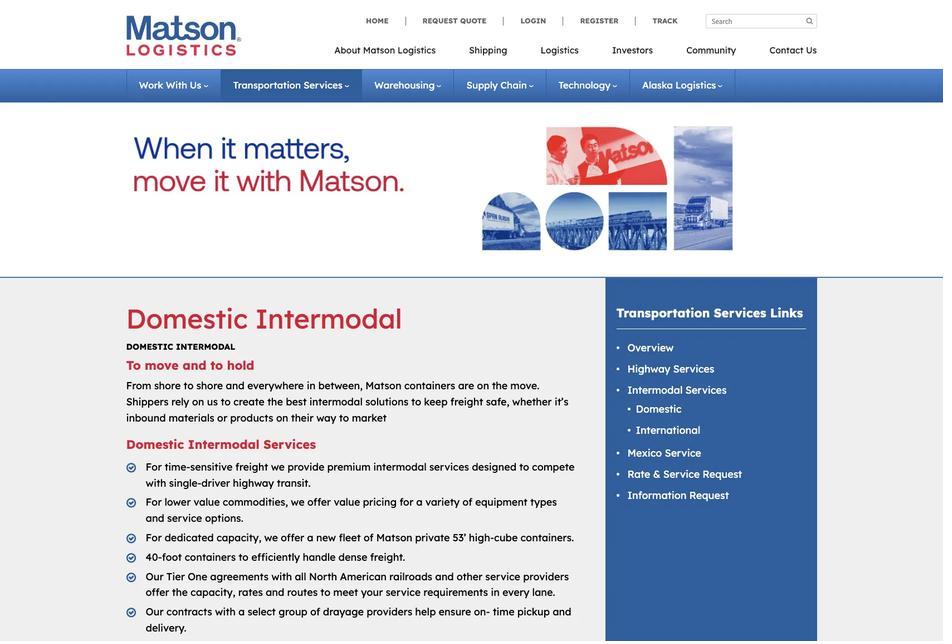 Task type: vqa. For each thing, say whether or not it's contained in the screenshot.
the bottom 'Click to Download' link
no



Task type: locate. For each thing, give the bounding box(es) containing it.
premium
[[327, 461, 371, 473]]

transportation services
[[233, 79, 343, 91]]

with down time-
[[146, 477, 166, 490]]

in left "between,"
[[307, 379, 316, 392]]

0 vertical spatial with
[[146, 477, 166, 490]]

a left select
[[238, 606, 245, 619]]

0 vertical spatial our
[[146, 570, 164, 583]]

to up agreements
[[239, 551, 249, 564]]

on
[[477, 379, 489, 392], [192, 395, 204, 408], [276, 412, 288, 424]]

0 vertical spatial of
[[463, 496, 473, 509]]

2 vertical spatial intermodal
[[188, 437, 260, 453]]

offer down tier
[[146, 586, 169, 599]]

for inside the for time-sensitive freight we provide premium intermodal services designed to compete with single-driver highway transit.
[[146, 461, 162, 473]]

transportation inside section
[[617, 305, 710, 321]]

1 vertical spatial for
[[146, 496, 162, 509]]

offer up efficiently
[[281, 532, 304, 544]]

with right contracts
[[215, 606, 236, 619]]

one
[[188, 570, 207, 583]]

1 horizontal spatial service
[[386, 586, 421, 599]]

2 vertical spatial the
[[172, 586, 188, 599]]

for up 40-
[[146, 532, 162, 544]]

and down the intermodal
[[183, 358, 206, 373]]

our for our tier one agreements with all north american railroads and other service providers offer the capacity, rates and routes to meet your service requirements in every lane.
[[146, 570, 164, 583]]

2 horizontal spatial with
[[271, 570, 292, 583]]

domestic down the inbound
[[126, 437, 184, 453]]

2 for from the top
[[146, 496, 162, 509]]

a
[[416, 496, 423, 509], [307, 532, 314, 544], [238, 606, 245, 619]]

request up information request
[[703, 468, 742, 481]]

inbound
[[126, 412, 166, 424]]

0 horizontal spatial shore
[[154, 379, 181, 392]]

domestic
[[126, 302, 248, 335], [636, 403, 682, 416], [126, 437, 184, 453]]

with left all
[[271, 570, 292, 583]]

agreements
[[210, 570, 269, 583]]

0 vertical spatial capacity,
[[217, 532, 261, 544]]

fleet
[[339, 532, 361, 544]]

containers up one
[[185, 551, 236, 564]]

we inside the for time-sensitive freight we provide premium intermodal services designed to compete with single-driver highway transit.
[[271, 461, 285, 473]]

and up create
[[226, 379, 245, 392]]

login link
[[503, 16, 563, 25]]

domestic for domestic link
[[636, 403, 682, 416]]

0 vertical spatial containers
[[404, 379, 455, 392]]

and down the lane.
[[553, 606, 572, 619]]

0 vertical spatial offer
[[307, 496, 331, 509]]

from
[[126, 379, 151, 392]]

domestic for domestic intermodal
[[126, 302, 248, 335]]

for for for lower value commodities, we offer value pricing for a variety of equipment types and service options.
[[146, 496, 162, 509]]

offer inside for lower value commodities, we offer value pricing for a variety of equipment types and service options.
[[307, 496, 331, 509]]

0 horizontal spatial of
[[310, 606, 320, 619]]

2 horizontal spatial service
[[486, 570, 521, 583]]

a left new on the bottom
[[307, 532, 314, 544]]

0 horizontal spatial offer
[[146, 586, 169, 599]]

0 vertical spatial freight
[[451, 395, 483, 408]]

0 horizontal spatial containers
[[185, 551, 236, 564]]

move.
[[511, 379, 540, 392]]

providers down your
[[367, 606, 413, 619]]

service down lower at left bottom
[[167, 512, 202, 525]]

foot
[[162, 551, 182, 564]]

None search field
[[706, 14, 817, 28]]

matson up solutions
[[366, 379, 402, 392]]

for left lower at left bottom
[[146, 496, 162, 509]]

rate
[[628, 468, 650, 481]]

0 vertical spatial a
[[416, 496, 423, 509]]

are
[[458, 379, 474, 392]]

0 horizontal spatial the
[[172, 586, 188, 599]]

2 horizontal spatial on
[[477, 379, 489, 392]]

1 horizontal spatial freight
[[451, 395, 483, 408]]

1 for from the top
[[146, 461, 162, 473]]

0 vertical spatial providers
[[523, 570, 569, 583]]

3 for from the top
[[146, 532, 162, 544]]

0 vertical spatial transportation
[[233, 79, 301, 91]]

about matson logistics
[[334, 45, 436, 56]]

and inside the from shore to shore and everywhere in between, matson containers are on the move. shippers rely on us to create the best intermodal solutions to keep freight safe, whether it's inbound materials or products on their way to market
[[226, 379, 245, 392]]

1 vertical spatial of
[[364, 532, 374, 544]]

in
[[307, 379, 316, 392], [491, 586, 500, 599]]

information
[[628, 489, 687, 502]]

0 horizontal spatial in
[[307, 379, 316, 392]]

for left time-
[[146, 461, 162, 473]]

1 vertical spatial the
[[267, 395, 283, 408]]

domestic up the intermodal
[[126, 302, 248, 335]]

of right group
[[310, 606, 320, 619]]

2 vertical spatial offer
[[146, 586, 169, 599]]

0 vertical spatial request
[[423, 16, 458, 25]]

shore
[[154, 379, 181, 392], [196, 379, 223, 392]]

we up "transit."
[[271, 461, 285, 473]]

1 vertical spatial offer
[[281, 532, 304, 544]]

1 vertical spatial matson
[[366, 379, 402, 392]]

of inside for lower value commodities, we offer value pricing for a variety of equipment types and service options.
[[463, 496, 473, 509]]

for for for dedicated capacity, we offer a new fleet of matson private 53' high-cube containers.
[[146, 532, 162, 544]]

of inside the our contracts with a select group of drayage providers help ensure on- time pickup and delivery.
[[310, 606, 320, 619]]

freight up highway
[[235, 461, 268, 473]]

request down rate & service request on the bottom right of page
[[690, 489, 729, 502]]

0 vertical spatial we
[[271, 461, 285, 473]]

logistics up 'warehousing' link
[[398, 45, 436, 56]]

chain
[[501, 79, 527, 91]]

to
[[126, 358, 141, 373]]

rate & service request link
[[628, 468, 742, 481]]

0 vertical spatial domestic
[[126, 302, 248, 335]]

information request
[[628, 489, 729, 502]]

2 shore from the left
[[196, 379, 223, 392]]

1 vertical spatial in
[[491, 586, 500, 599]]

contact us link
[[753, 41, 817, 64]]

our inside our tier one agreements with all north american railroads and other service providers offer the capacity, rates and routes to meet your service requirements in every lane.
[[146, 570, 164, 583]]

logistics down login
[[541, 45, 579, 56]]

commodities,
[[223, 496, 288, 509]]

alaska services image
[[134, 114, 810, 263]]

register
[[580, 16, 619, 25]]

options.
[[205, 512, 243, 525]]

0 vertical spatial service
[[167, 512, 202, 525]]

to left keep
[[411, 395, 421, 408]]

0 horizontal spatial transportation
[[233, 79, 301, 91]]

1 horizontal spatial us
[[806, 45, 817, 56]]

2 horizontal spatial offer
[[307, 496, 331, 509]]

on left us
[[192, 395, 204, 408]]

service up every
[[486, 570, 521, 583]]

for
[[146, 461, 162, 473], [146, 496, 162, 509], [146, 532, 162, 544]]

0 horizontal spatial value
[[194, 496, 220, 509]]

to left the compete
[[519, 461, 529, 473]]

with
[[146, 477, 166, 490], [271, 570, 292, 583], [215, 606, 236, 619]]

2 vertical spatial service
[[386, 586, 421, 599]]

domestic up international "link"
[[636, 403, 682, 416]]

our down 40-
[[146, 570, 164, 583]]

domestic for domestic intermodal services
[[126, 437, 184, 453]]

for
[[400, 496, 414, 509]]

services for transportation services links
[[714, 305, 767, 321]]

1 vertical spatial containers
[[185, 551, 236, 564]]

0 horizontal spatial providers
[[367, 606, 413, 619]]

1 horizontal spatial with
[[215, 606, 236, 619]]

request
[[423, 16, 458, 25], [703, 468, 742, 481], [690, 489, 729, 502]]

2 vertical spatial domestic
[[126, 437, 184, 453]]

products
[[230, 412, 273, 424]]

intermodal
[[255, 302, 402, 335], [628, 384, 683, 397], [188, 437, 260, 453]]

1 horizontal spatial transportation
[[617, 305, 710, 321]]

to down the intermodal
[[210, 358, 223, 373]]

us
[[207, 395, 218, 408]]

transit.
[[277, 477, 311, 490]]

we for freight
[[271, 461, 285, 473]]

1 horizontal spatial intermodal
[[374, 461, 427, 473]]

0 horizontal spatial freight
[[235, 461, 268, 473]]

1 value from the left
[[194, 496, 220, 509]]

our up "delivery."
[[146, 606, 164, 619]]

links
[[770, 305, 803, 321]]

2 vertical spatial with
[[215, 606, 236, 619]]

to down north
[[321, 586, 331, 599]]

the down tier
[[172, 586, 188, 599]]

0 vertical spatial on
[[477, 379, 489, 392]]

service down railroads
[[386, 586, 421, 599]]

we up 40-foot containers to efficiently handle dense freight.
[[264, 532, 278, 544]]

a inside the our contracts with a select group of drayage providers help ensure on- time pickup and delivery.
[[238, 606, 245, 619]]

1 horizontal spatial a
[[307, 532, 314, 544]]

us
[[806, 45, 817, 56], [190, 79, 201, 91]]

1 vertical spatial our
[[146, 606, 164, 619]]

1 vertical spatial service
[[486, 570, 521, 583]]

work with us link
[[139, 79, 208, 91]]

rate & service request
[[628, 468, 742, 481]]

0 vertical spatial the
[[492, 379, 508, 392]]

2 horizontal spatial of
[[463, 496, 473, 509]]

intermodal services
[[628, 384, 727, 397]]

intermodal up for
[[374, 461, 427, 473]]

1 horizontal spatial value
[[334, 496, 360, 509]]

or
[[217, 412, 227, 424]]

0 horizontal spatial a
[[238, 606, 245, 619]]

0 horizontal spatial service
[[167, 512, 202, 525]]

service
[[665, 447, 701, 460], [664, 468, 700, 481]]

our inside the our contracts with a select group of drayage providers help ensure on- time pickup and delivery.
[[146, 606, 164, 619]]

1 vertical spatial with
[[271, 570, 292, 583]]

highway
[[233, 477, 274, 490]]

matson
[[363, 45, 395, 56], [366, 379, 402, 392], [376, 532, 412, 544]]

2 vertical spatial for
[[146, 532, 162, 544]]

market
[[352, 412, 387, 424]]

and up 40-
[[146, 512, 164, 525]]

matson inside top menu navigation
[[363, 45, 395, 56]]

service up information request link
[[664, 468, 700, 481]]

a right for
[[416, 496, 423, 509]]

services up intermodal services
[[673, 363, 715, 376]]

Search search field
[[706, 14, 817, 28]]

delivery.
[[146, 622, 186, 635]]

services down highway services "link"
[[686, 384, 727, 397]]

transportation
[[233, 79, 301, 91], [617, 305, 710, 321]]

shore up us
[[196, 379, 223, 392]]

1 our from the top
[[146, 570, 164, 583]]

services down "about"
[[304, 79, 343, 91]]

1 horizontal spatial offer
[[281, 532, 304, 544]]

on right are
[[477, 379, 489, 392]]

intermodal
[[310, 395, 363, 408], [374, 461, 427, 473]]

2 vertical spatial we
[[264, 532, 278, 544]]

offer down "transit."
[[307, 496, 331, 509]]

alaska logistics
[[642, 79, 716, 91]]

1 vertical spatial capacity,
[[191, 586, 235, 599]]

about matson logistics link
[[334, 41, 452, 64]]

1 vertical spatial intermodal
[[628, 384, 683, 397]]

0 vertical spatial intermodal
[[310, 395, 363, 408]]

investors
[[612, 45, 653, 56]]

services left "links"
[[714, 305, 767, 321]]

matson down 'home'
[[363, 45, 395, 56]]

freight inside the for time-sensitive freight we provide premium intermodal services designed to compete with single-driver highway transit.
[[235, 461, 268, 473]]

0 vertical spatial in
[[307, 379, 316, 392]]

the
[[492, 379, 508, 392], [267, 395, 283, 408], [172, 586, 188, 599]]

to right way
[[339, 412, 349, 424]]

1 vertical spatial intermodal
[[374, 461, 427, 473]]

and inside "domestic intermodal to move and to hold"
[[183, 358, 206, 373]]

0 vertical spatial intermodal
[[255, 302, 402, 335]]

to up "rely"
[[184, 379, 194, 392]]

40-foot containers to efficiently handle dense freight.
[[146, 551, 405, 564]]

supply chain
[[467, 79, 527, 91]]

services
[[304, 79, 343, 91], [714, 305, 767, 321], [673, 363, 715, 376], [686, 384, 727, 397], [264, 437, 316, 453]]

1 horizontal spatial in
[[491, 586, 500, 599]]

0 vertical spatial for
[[146, 461, 162, 473]]

1 vertical spatial providers
[[367, 606, 413, 619]]

we inside for lower value commodities, we offer value pricing for a variety of equipment types and service options.
[[291, 496, 305, 509]]

freight.
[[370, 551, 405, 564]]

overview
[[628, 342, 674, 355]]

1 vertical spatial freight
[[235, 461, 268, 473]]

1 vertical spatial domestic
[[636, 403, 682, 416]]

warehousing link
[[374, 79, 442, 91]]

1 vertical spatial transportation
[[617, 305, 710, 321]]

containers up keep
[[404, 379, 455, 392]]

value down the for time-sensitive freight we provide premium intermodal services designed to compete with single-driver highway transit.
[[334, 496, 360, 509]]

routes
[[287, 586, 318, 599]]

intermodal down "between,"
[[310, 395, 363, 408]]

2 horizontal spatial a
[[416, 496, 423, 509]]

shore up "rely"
[[154, 379, 181, 392]]

highway
[[628, 363, 671, 376]]

sensitive
[[190, 461, 233, 473]]

shippers
[[126, 395, 169, 408]]

&
[[653, 468, 661, 481]]

us right with
[[190, 79, 201, 91]]

service up rate & service request link
[[665, 447, 701, 460]]

matson up freight.
[[376, 532, 412, 544]]

of right "fleet"
[[364, 532, 374, 544]]

top menu navigation
[[334, 41, 817, 64]]

in left every
[[491, 586, 500, 599]]

0 vertical spatial matson
[[363, 45, 395, 56]]

in inside our tier one agreements with all north american railroads and other service providers offer the capacity, rates and routes to meet your service requirements in every lane.
[[491, 586, 500, 599]]

for inside for lower value commodities, we offer value pricing for a variety of equipment types and service options.
[[146, 496, 162, 509]]

service inside for lower value commodities, we offer value pricing for a variety of equipment types and service options.
[[167, 512, 202, 525]]

capacity, down options.
[[217, 532, 261, 544]]

0 horizontal spatial with
[[146, 477, 166, 490]]

intermodal for domestic intermodal services
[[188, 437, 260, 453]]

1 vertical spatial we
[[291, 496, 305, 509]]

1 horizontal spatial containers
[[404, 379, 455, 392]]

logistics down the community link
[[676, 79, 716, 91]]

lane.
[[532, 586, 555, 599]]

0 vertical spatial us
[[806, 45, 817, 56]]

2 vertical spatial on
[[276, 412, 288, 424]]

2 vertical spatial of
[[310, 606, 320, 619]]

we down "transit."
[[291, 496, 305, 509]]

materials
[[169, 412, 214, 424]]

of right "variety"
[[463, 496, 473, 509]]

transportation for transportation services
[[233, 79, 301, 91]]

request left quote
[[423, 16, 458, 25]]

the inside our tier one agreements with all north american railroads and other service providers offer the capacity, rates and routes to meet your service requirements in every lane.
[[172, 586, 188, 599]]

our
[[146, 570, 164, 583], [146, 606, 164, 619]]

to inside the for time-sensitive freight we provide premium intermodal services designed to compete with single-driver highway transit.
[[519, 461, 529, 473]]

the down everywhere
[[267, 395, 283, 408]]

supply
[[467, 79, 498, 91]]

the up safe,
[[492, 379, 508, 392]]

0 horizontal spatial intermodal
[[310, 395, 363, 408]]

1 vertical spatial us
[[190, 79, 201, 91]]

and up the requirements
[[435, 570, 454, 583]]

capacity, down one
[[191, 586, 235, 599]]

lower
[[165, 496, 191, 509]]

value down driver
[[194, 496, 220, 509]]

freight down are
[[451, 395, 483, 408]]

providers up the lane.
[[523, 570, 569, 583]]

to inside our tier one agreements with all north american railroads and other service providers offer the capacity, rates and routes to meet your service requirements in every lane.
[[321, 586, 331, 599]]

0 horizontal spatial on
[[192, 395, 204, 408]]

new
[[316, 532, 336, 544]]

1 horizontal spatial providers
[[523, 570, 569, 583]]

compete
[[532, 461, 575, 473]]

us right contact
[[806, 45, 817, 56]]

and
[[183, 358, 206, 373], [226, 379, 245, 392], [146, 512, 164, 525], [435, 570, 454, 583], [266, 586, 284, 599], [553, 606, 572, 619]]

1 horizontal spatial shore
[[196, 379, 223, 392]]

to
[[210, 358, 223, 373], [184, 379, 194, 392], [221, 395, 231, 408], [411, 395, 421, 408], [339, 412, 349, 424], [519, 461, 529, 473], [239, 551, 249, 564], [321, 586, 331, 599]]

2 vertical spatial a
[[238, 606, 245, 619]]

domestic inside transportation services links section
[[636, 403, 682, 416]]

2 our from the top
[[146, 606, 164, 619]]

on left their
[[276, 412, 288, 424]]

contracts
[[166, 606, 212, 619]]



Task type: describe. For each thing, give the bounding box(es) containing it.
0 horizontal spatial logistics
[[398, 45, 436, 56]]

rates
[[238, 586, 263, 599]]

alaska logistics link
[[642, 79, 723, 91]]

contact us
[[770, 45, 817, 56]]

intermodal inside the for time-sensitive freight we provide premium intermodal services designed to compete with single-driver highway transit.
[[374, 461, 427, 473]]

1 vertical spatial on
[[192, 395, 204, 408]]

tier
[[166, 570, 185, 583]]

railroads
[[390, 570, 433, 583]]

your
[[361, 586, 383, 599]]

request quote
[[423, 16, 487, 25]]

providers inside the our contracts with a select group of drayage providers help ensure on- time pickup and delivery.
[[367, 606, 413, 619]]

with inside the our contracts with a select group of drayage providers help ensure on- time pickup and delivery.
[[215, 606, 236, 619]]

to inside "domestic intermodal to move and to hold"
[[210, 358, 223, 373]]

on-
[[474, 606, 490, 619]]

safe,
[[486, 395, 510, 408]]

1 vertical spatial service
[[664, 468, 700, 481]]

for for for time-sensitive freight we provide premium intermodal services designed to compete with single-driver highway transit.
[[146, 461, 162, 473]]

1 vertical spatial request
[[703, 468, 742, 481]]

us inside 'contact us' link
[[806, 45, 817, 56]]

meet
[[333, 586, 358, 599]]

in inside the from shore to shore and everywhere in between, matson containers are on the move. shippers rely on us to create the best intermodal solutions to keep freight safe, whether it's inbound materials or products on their way to market
[[307, 379, 316, 392]]

about
[[334, 45, 361, 56]]

logistics link
[[524, 41, 596, 64]]

matson inside the from shore to shore and everywhere in between, matson containers are on the move. shippers rely on us to create the best intermodal solutions to keep freight safe, whether it's inbound materials or products on their way to market
[[366, 379, 402, 392]]

for lower value commodities, we offer value pricing for a variety of equipment types and service options.
[[146, 496, 557, 525]]

and up select
[[266, 586, 284, 599]]

services up provide
[[264, 437, 316, 453]]

from shore to shore and everywhere in between, matson containers are on the move. shippers rely on us to create the best intermodal solutions to keep freight safe, whether it's inbound materials or products on their way to market
[[126, 379, 569, 424]]

move
[[145, 358, 179, 373]]

their
[[291, 412, 314, 424]]

intermodal
[[176, 341, 235, 352]]

information request link
[[628, 489, 729, 502]]

international link
[[636, 424, 700, 437]]

2 vertical spatial request
[[690, 489, 729, 502]]

domestic intermodal to move and to hold
[[126, 341, 254, 373]]

track link
[[635, 16, 678, 25]]

all
[[295, 570, 306, 583]]

with inside the for time-sensitive freight we provide premium intermodal services designed to compete with single-driver highway transit.
[[146, 477, 166, 490]]

domestic intermodal
[[126, 302, 402, 335]]

home
[[366, 16, 389, 25]]

freight inside the from shore to shore and everywhere in between, matson containers are on the move. shippers rely on us to create the best intermodal solutions to keep freight safe, whether it's inbound materials or products on their way to market
[[451, 395, 483, 408]]

2 horizontal spatial the
[[492, 379, 508, 392]]

efficiently
[[251, 551, 300, 564]]

warehousing
[[374, 79, 435, 91]]

quote
[[460, 16, 487, 25]]

types
[[530, 496, 557, 509]]

group
[[279, 606, 308, 619]]

login
[[521, 16, 546, 25]]

transportation for transportation services links
[[617, 305, 710, 321]]

intermodal inside transportation services links section
[[628, 384, 683, 397]]

variety
[[426, 496, 460, 509]]

ensure
[[439, 606, 471, 619]]

driver
[[201, 477, 230, 490]]

a inside for lower value commodities, we offer value pricing for a variety of equipment types and service options.
[[416, 496, 423, 509]]

rely
[[171, 395, 189, 408]]

work with us
[[139, 79, 201, 91]]

our contracts with a select group of drayage providers help ensure on- time pickup and delivery.
[[146, 606, 572, 635]]

1 horizontal spatial on
[[276, 412, 288, 424]]

community link
[[670, 41, 753, 64]]

cube
[[494, 532, 518, 544]]

2 value from the left
[[334, 496, 360, 509]]

services for intermodal services
[[686, 384, 727, 397]]

with inside our tier one agreements with all north american railroads and other service providers offer the capacity, rates and routes to meet your service requirements in every lane.
[[271, 570, 292, 583]]

we for commodities,
[[291, 496, 305, 509]]

containers inside the from shore to shore and everywhere in between, matson containers are on the move. shippers rely on us to create the best intermodal solutions to keep freight safe, whether it's inbound materials or products on their way to market
[[404, 379, 455, 392]]

highway services
[[628, 363, 715, 376]]

technology link
[[559, 79, 617, 91]]

0 horizontal spatial us
[[190, 79, 201, 91]]

every
[[503, 586, 530, 599]]

request quote link
[[405, 16, 503, 25]]

alaska
[[642, 79, 673, 91]]

register link
[[563, 16, 635, 25]]

time-
[[165, 461, 190, 473]]

services for transportation services
[[304, 79, 343, 91]]

help
[[415, 606, 436, 619]]

way
[[316, 412, 336, 424]]

overview link
[[628, 342, 674, 355]]

mexico
[[628, 447, 662, 460]]

intermodal services link
[[628, 384, 727, 397]]

1 shore from the left
[[154, 379, 181, 392]]

designed
[[472, 461, 517, 473]]

and inside for lower value commodities, we offer value pricing for a variety of equipment types and service options.
[[146, 512, 164, 525]]

best
[[286, 395, 307, 408]]

highway services link
[[628, 363, 715, 376]]

shipping link
[[452, 41, 524, 64]]

drayage
[[323, 606, 364, 619]]

north
[[309, 570, 337, 583]]

intermodal for domestic intermodal
[[255, 302, 402, 335]]

handle
[[303, 551, 336, 564]]

0 vertical spatial service
[[665, 447, 701, 460]]

intermodal inside the from shore to shore and everywhere in between, matson containers are on the move. shippers rely on us to create the best intermodal solutions to keep freight safe, whether it's inbound materials or products on their way to market
[[310, 395, 363, 408]]

create
[[234, 395, 265, 408]]

1 horizontal spatial the
[[267, 395, 283, 408]]

dedicated
[[165, 532, 214, 544]]

technology
[[559, 79, 611, 91]]

providers inside our tier one agreements with all north american railroads and other service providers offer the capacity, rates and routes to meet your service requirements in every lane.
[[523, 570, 569, 583]]

solutions
[[365, 395, 409, 408]]

2 vertical spatial matson
[[376, 532, 412, 544]]

mexico service
[[628, 447, 701, 460]]

capacity, inside our tier one agreements with all north american railroads and other service providers offer the capacity, rates and routes to meet your service requirements in every lane.
[[191, 586, 235, 599]]

other
[[457, 570, 483, 583]]

domestic intermodal services
[[126, 437, 316, 453]]

our tier one agreements with all north american railroads and other service providers offer the capacity, rates and routes to meet your service requirements in every lane.
[[146, 570, 569, 599]]

our for our contracts with a select group of drayage providers help ensure on- time pickup and delivery.
[[146, 606, 164, 619]]

1 horizontal spatial logistics
[[541, 45, 579, 56]]

select
[[248, 606, 276, 619]]

and inside the our contracts with a select group of drayage providers help ensure on- time pickup and delivery.
[[553, 606, 572, 619]]

with
[[166, 79, 187, 91]]

to right us
[[221, 395, 231, 408]]

offer inside our tier one agreements with all north american railroads and other service providers offer the capacity, rates and routes to meet your service requirements in every lane.
[[146, 586, 169, 599]]

everywhere
[[247, 379, 304, 392]]

for dedicated capacity, we offer a new fleet of matson private 53' high-cube containers.
[[146, 532, 574, 544]]

services for highway services
[[673, 363, 715, 376]]

transportation services links section
[[591, 278, 831, 641]]

search image
[[807, 17, 813, 25]]

40-
[[146, 551, 162, 564]]

community
[[687, 45, 736, 56]]

1 horizontal spatial of
[[364, 532, 374, 544]]

high-
[[469, 532, 494, 544]]

dense
[[339, 551, 367, 564]]

provide
[[288, 461, 325, 473]]

2 horizontal spatial logistics
[[676, 79, 716, 91]]

american
[[340, 570, 387, 583]]

matson logistics image
[[126, 16, 241, 56]]



